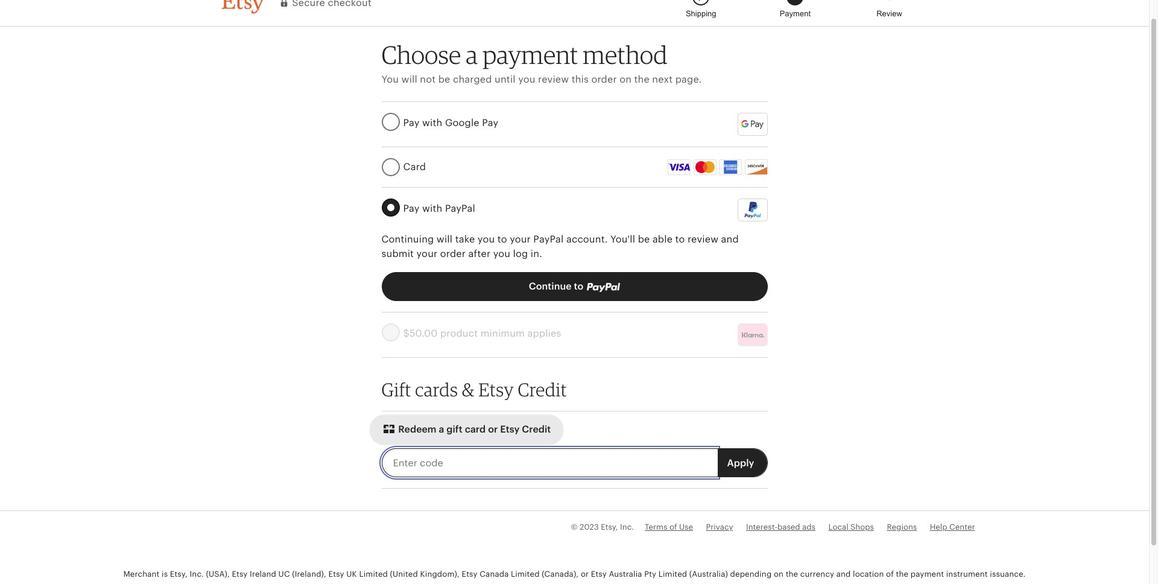 Task type: describe. For each thing, give the bounding box(es) containing it.
charged
[[453, 74, 492, 85]]

1 horizontal spatial and
[[837, 570, 851, 579]]

next
[[653, 74, 673, 85]]

etsy left australia
[[591, 570, 607, 579]]

2 horizontal spatial the
[[897, 570, 909, 579]]

and inside continuing will take you to your paypal account. you'll be able to review and submit your order after you log in.
[[722, 234, 739, 245]]

0 vertical spatial credit
[[518, 379, 567, 401]]

local shops link
[[829, 523, 875, 532]]

interest-
[[747, 523, 778, 532]]

etsy inside button
[[501, 424, 520, 435]]

&
[[462, 379, 475, 401]]

on inside choose a payment method you will not be charged until you review this order on the next page.
[[620, 74, 632, 85]]

2 limited from the left
[[511, 570, 540, 579]]

method
[[583, 40, 668, 70]]

center
[[950, 523, 976, 532]]

you'll
[[611, 234, 636, 245]]

after
[[469, 248, 491, 260]]

submit
[[382, 248, 414, 260]]

etsy, for is
[[170, 570, 188, 579]]

regions
[[888, 523, 918, 532]]

etsy, for 2023
[[601, 523, 618, 532]]

pty
[[645, 570, 657, 579]]

ireland
[[250, 570, 276, 579]]

pay right google
[[482, 117, 499, 129]]

choose a payment method you will not be charged until you review this order on the next page.
[[382, 40, 702, 85]]

account.
[[567, 234, 608, 245]]

(usa),
[[206, 570, 230, 579]]

a for choose
[[466, 40, 478, 70]]

gift
[[382, 379, 412, 401]]

or inside button
[[488, 424, 498, 435]]

will inside choose a payment method you will not be charged until you review this order on the next page.
[[402, 74, 418, 85]]

page.
[[676, 74, 702, 85]]

discover image
[[746, 160, 768, 175]]

payment button
[[777, 0, 815, 19]]

review inside continuing will take you to your paypal account. you'll be able to review and submit your order after you log in.
[[688, 234, 719, 245]]

terms of use
[[645, 523, 694, 532]]

interest-based ads link
[[747, 523, 816, 532]]

order inside continuing will take you to your paypal account. you'll be able to review and submit your order after you log in.
[[440, 248, 466, 260]]

issuance.
[[991, 570, 1026, 579]]

redeem a gift card or etsy credit button
[[371, 415, 562, 445]]

inc. for 2023
[[621, 523, 634, 532]]

is
[[162, 570, 168, 579]]

2 horizontal spatial to
[[676, 234, 685, 245]]

1 vertical spatial you
[[478, 234, 495, 245]]

uc
[[279, 570, 290, 579]]

cards
[[415, 379, 458, 401]]

etsy right "(usa),"
[[232, 570, 248, 579]]

regions button
[[888, 522, 918, 533]]

© 2023 etsy, inc.
[[571, 523, 634, 532]]

etsy left uk
[[329, 570, 344, 579]]

terms
[[645, 523, 668, 532]]

take
[[455, 234, 475, 245]]

©
[[571, 523, 578, 532]]

choose
[[382, 40, 461, 70]]

review button
[[874, 0, 906, 19]]

product
[[441, 328, 478, 339]]

order inside choose a payment method you will not be charged until you review this order on the next page.
[[592, 74, 617, 85]]

1 horizontal spatial the
[[786, 570, 799, 579]]

in.
[[531, 248, 543, 260]]

help center
[[931, 523, 976, 532]]

continuing
[[382, 234, 434, 245]]

(united
[[390, 570, 418, 579]]

interest-based ads
[[747, 523, 816, 532]]

Enter code text field
[[382, 449, 719, 478]]

pay with paypal
[[404, 203, 476, 214]]

continue to button
[[382, 272, 768, 301]]

uk
[[347, 570, 357, 579]]

canada
[[480, 570, 509, 579]]

ads
[[803, 523, 816, 532]]

redeem a gift card or etsy credit
[[396, 424, 551, 435]]

a for redeem
[[439, 424, 444, 435]]

$50.00
[[404, 328, 438, 339]]

pay with google pay
[[404, 117, 499, 129]]

payment
[[780, 9, 811, 18]]

currency
[[801, 570, 835, 579]]

applies
[[528, 328, 562, 339]]

log
[[513, 248, 528, 260]]

use
[[680, 523, 694, 532]]

based
[[778, 523, 801, 532]]

credit inside redeem a gift card or etsy credit button
[[522, 424, 551, 435]]

you inside choose a payment method you will not be charged until you review this order on the next page.
[[519, 74, 536, 85]]

card
[[465, 424, 486, 435]]

privacy
[[707, 523, 734, 532]]

continue to
[[529, 281, 586, 292]]



Task type: vqa. For each thing, say whether or not it's contained in the screenshot.
Within in the right of the page
no



Task type: locate. For each thing, give the bounding box(es) containing it.
limited right canada
[[511, 570, 540, 579]]

depending
[[731, 570, 772, 579]]

0 vertical spatial order
[[592, 74, 617, 85]]

1 horizontal spatial order
[[592, 74, 617, 85]]

0 horizontal spatial to
[[498, 234, 507, 245]]

the inside choose a payment method you will not be charged until you review this order on the next page.
[[635, 74, 650, 85]]

1 limited from the left
[[359, 570, 388, 579]]

or right '(canada),'
[[581, 570, 589, 579]]

credit
[[518, 379, 567, 401], [522, 424, 551, 435]]

australia
[[609, 570, 643, 579]]

with left google
[[423, 117, 443, 129]]

0 vertical spatial be
[[439, 74, 451, 85]]

able
[[653, 234, 673, 245]]

review inside choose a payment method you will not be charged until you review this order on the next page.
[[538, 74, 569, 85]]

0 vertical spatial review
[[538, 74, 569, 85]]

0 horizontal spatial of
[[670, 523, 678, 532]]

1 vertical spatial and
[[837, 570, 851, 579]]

1 vertical spatial your
[[417, 248, 438, 260]]

limited
[[359, 570, 388, 579], [511, 570, 540, 579], [659, 570, 688, 579]]

redeem
[[399, 424, 437, 435]]

1 horizontal spatial your
[[510, 234, 531, 245]]

and
[[722, 234, 739, 245], [837, 570, 851, 579]]

help
[[931, 523, 948, 532]]

of left use at the bottom of page
[[670, 523, 678, 532]]

pay up card
[[404, 117, 420, 129]]

this
[[572, 74, 589, 85]]

inc. for is
[[190, 570, 204, 579]]

0 vertical spatial etsy,
[[601, 523, 618, 532]]

to
[[498, 234, 507, 245], [676, 234, 685, 245], [574, 281, 584, 292]]

0 vertical spatial you
[[519, 74, 536, 85]]

(ireland),
[[292, 570, 327, 579]]

0 vertical spatial paypal
[[445, 203, 476, 214]]

credit down applies
[[518, 379, 567, 401]]

american express image
[[720, 160, 742, 175]]

1 vertical spatial review
[[688, 234, 719, 245]]

2 vertical spatial you
[[494, 248, 511, 260]]

local shops
[[829, 523, 875, 532]]

shipping button
[[683, 0, 720, 19]]

on down the method
[[620, 74, 632, 85]]

payment inside choose a payment method you will not be charged until you review this order on the next page.
[[483, 40, 578, 70]]

continue
[[529, 281, 572, 292]]

will left not
[[402, 74, 418, 85]]

order down take
[[440, 248, 466, 260]]

0 vertical spatial will
[[402, 74, 418, 85]]

merchant
[[123, 570, 160, 579]]

etsy right card
[[501, 424, 520, 435]]

0 horizontal spatial the
[[635, 74, 650, 85]]

your down continuing
[[417, 248, 438, 260]]

local
[[829, 523, 849, 532]]

0 vertical spatial or
[[488, 424, 498, 435]]

not
[[420, 74, 436, 85]]

1 horizontal spatial on
[[774, 570, 784, 579]]

0 horizontal spatial or
[[488, 424, 498, 435]]

0 vertical spatial of
[[670, 523, 678, 532]]

limited right uk
[[359, 570, 388, 579]]

0 horizontal spatial payment
[[483, 40, 578, 70]]

0 vertical spatial and
[[722, 234, 739, 245]]

inc. left "(usa),"
[[190, 570, 204, 579]]

instrument
[[947, 570, 989, 579]]

with for paypal
[[423, 203, 443, 214]]

apply button
[[719, 449, 768, 478]]

kingdom),
[[420, 570, 460, 579]]

paypal inside continuing will take you to your paypal account. you'll be able to review and submit your order after you log in.
[[534, 234, 564, 245]]

gift
[[447, 424, 463, 435]]

to inside button
[[574, 281, 584, 292]]

pay up continuing
[[404, 203, 420, 214]]

with
[[423, 117, 443, 129], [423, 203, 443, 214]]

a inside redeem a gift card or etsy credit button
[[439, 424, 444, 435]]

0 horizontal spatial inc.
[[190, 570, 204, 579]]

2 horizontal spatial limited
[[659, 570, 688, 579]]

or right card
[[488, 424, 498, 435]]

0 horizontal spatial your
[[417, 248, 438, 260]]

order right this
[[592, 74, 617, 85]]

help center link
[[931, 523, 976, 532]]

to right the continue
[[574, 281, 584, 292]]

1 horizontal spatial to
[[574, 281, 584, 292]]

1 vertical spatial be
[[638, 234, 650, 245]]

the left next
[[635, 74, 650, 85]]

limited right pty
[[659, 570, 688, 579]]

1 horizontal spatial paypal
[[534, 234, 564, 245]]

etsy, right the 2023
[[601, 523, 618, 532]]

will left take
[[437, 234, 453, 245]]

terms of use link
[[645, 523, 694, 532]]

minimum
[[481, 328, 525, 339]]

on right depending
[[774, 570, 784, 579]]

1 vertical spatial or
[[581, 570, 589, 579]]

1 vertical spatial on
[[774, 570, 784, 579]]

pay for pay with google pay
[[404, 117, 420, 129]]

visa image
[[669, 160, 691, 175]]

you right until on the top
[[519, 74, 536, 85]]

paypal
[[445, 203, 476, 214], [534, 234, 564, 245]]

1 vertical spatial payment
[[911, 570, 945, 579]]

privacy link
[[707, 523, 734, 532]]

2 with from the top
[[423, 203, 443, 214]]

be
[[439, 74, 451, 85], [638, 234, 650, 245]]

you left "log" at the left
[[494, 248, 511, 260]]

pay
[[404, 117, 420, 129], [482, 117, 499, 129], [404, 203, 420, 214]]

gift cards & etsy credit
[[382, 379, 567, 401]]

1 vertical spatial etsy,
[[170, 570, 188, 579]]

inc.
[[621, 523, 634, 532], [190, 570, 204, 579]]

3 limited from the left
[[659, 570, 688, 579]]

a left gift
[[439, 424, 444, 435]]

1 vertical spatial with
[[423, 203, 443, 214]]

1 vertical spatial paypal
[[534, 234, 564, 245]]

1 vertical spatial a
[[439, 424, 444, 435]]

etsy right &
[[479, 379, 514, 401]]

be inside continuing will take you to your paypal account. you'll be able to review and submit your order after you log in.
[[638, 234, 650, 245]]

1 vertical spatial will
[[437, 234, 453, 245]]

etsy left canada
[[462, 570, 478, 579]]

review
[[538, 74, 569, 85], [688, 234, 719, 245]]

0 horizontal spatial etsy,
[[170, 570, 188, 579]]

with up continuing
[[423, 203, 443, 214]]

you up after
[[478, 234, 495, 245]]

0 horizontal spatial will
[[402, 74, 418, 85]]

0 horizontal spatial a
[[439, 424, 444, 435]]

the left currency on the right
[[786, 570, 799, 579]]

inc. left terms
[[621, 523, 634, 532]]

1 vertical spatial credit
[[522, 424, 551, 435]]

1 horizontal spatial a
[[466, 40, 478, 70]]

on
[[620, 74, 632, 85], [774, 570, 784, 579]]

paypal up take
[[445, 203, 476, 214]]

2023
[[580, 523, 599, 532]]

1 vertical spatial of
[[887, 570, 895, 579]]

payment up until on the top
[[483, 40, 578, 70]]

continuing will take you to your paypal account. you'll be able to review and submit your order after you log in.
[[382, 234, 739, 260]]

will
[[402, 74, 418, 85], [437, 234, 453, 245]]

google
[[445, 117, 480, 129]]

you
[[382, 74, 399, 85]]

(australia)
[[690, 570, 729, 579]]

of right "location"
[[887, 570, 895, 579]]

a
[[466, 40, 478, 70], [439, 424, 444, 435]]

1 vertical spatial inc.
[[190, 570, 204, 579]]

shops
[[851, 523, 875, 532]]

be right not
[[439, 74, 451, 85]]

payment left instrument
[[911, 570, 945, 579]]

1 horizontal spatial payment
[[911, 570, 945, 579]]

1 horizontal spatial will
[[437, 234, 453, 245]]

paypal up the in.
[[534, 234, 564, 245]]

1 horizontal spatial etsy,
[[601, 523, 618, 532]]

be left able
[[638, 234, 650, 245]]

with for google
[[423, 117, 443, 129]]

until
[[495, 74, 516, 85]]

1 with from the top
[[423, 117, 443, 129]]

0 vertical spatial payment
[[483, 40, 578, 70]]

etsy, right is on the bottom left
[[170, 570, 188, 579]]

1 horizontal spatial or
[[581, 570, 589, 579]]

the right "location"
[[897, 570, 909, 579]]

location
[[854, 570, 885, 579]]

merchant is etsy, inc. (usa), etsy ireland uc (ireland), etsy uk limited (united kingdom), etsy canada limited (canada), or etsy australia pty limited (australia) depending on the currency and location of the payment instrument issuance.
[[123, 570, 1026, 579]]

0 vertical spatial a
[[466, 40, 478, 70]]

$50.00 product minimum applies
[[404, 328, 562, 339]]

a inside choose a payment method you will not be charged until you review this order on the next page.
[[466, 40, 478, 70]]

1 vertical spatial order
[[440, 248, 466, 260]]

0 horizontal spatial order
[[440, 248, 466, 260]]

mastercard image
[[695, 160, 716, 175]]

to right able
[[676, 234, 685, 245]]

pay for pay with paypal
[[404, 203, 420, 214]]

card
[[404, 161, 426, 173]]

review right able
[[688, 234, 719, 245]]

1 horizontal spatial of
[[887, 570, 895, 579]]

1 horizontal spatial limited
[[511, 570, 540, 579]]

your up "log" at the left
[[510, 234, 531, 245]]

your
[[510, 234, 531, 245], [417, 248, 438, 260]]

0 horizontal spatial limited
[[359, 570, 388, 579]]

you
[[519, 74, 536, 85], [478, 234, 495, 245], [494, 248, 511, 260]]

1 horizontal spatial be
[[638, 234, 650, 245]]

0 horizontal spatial paypal
[[445, 203, 476, 214]]

be inside choose a payment method you will not be charged until you review this order on the next page.
[[439, 74, 451, 85]]

review
[[877, 9, 903, 18]]

to right take
[[498, 234, 507, 245]]

order
[[592, 74, 617, 85], [440, 248, 466, 260]]

payment
[[483, 40, 578, 70], [911, 570, 945, 579]]

0 vertical spatial your
[[510, 234, 531, 245]]

apply
[[728, 458, 755, 469]]

review left this
[[538, 74, 569, 85]]

0 vertical spatial with
[[423, 117, 443, 129]]

0 horizontal spatial review
[[538, 74, 569, 85]]

0 horizontal spatial be
[[439, 74, 451, 85]]

0 horizontal spatial and
[[722, 234, 739, 245]]

(canada),
[[542, 570, 579, 579]]

0 horizontal spatial on
[[620, 74, 632, 85]]

shipping
[[686, 9, 717, 18]]

credit up enter code text field
[[522, 424, 551, 435]]

1 horizontal spatial review
[[688, 234, 719, 245]]

a up charged on the left top of page
[[466, 40, 478, 70]]

the
[[635, 74, 650, 85], [786, 570, 799, 579], [897, 570, 909, 579]]

etsy
[[479, 379, 514, 401], [501, 424, 520, 435], [232, 570, 248, 579], [329, 570, 344, 579], [462, 570, 478, 579], [591, 570, 607, 579]]

0 vertical spatial inc.
[[621, 523, 634, 532]]

will inside continuing will take you to your paypal account. you'll be able to review and submit your order after you log in.
[[437, 234, 453, 245]]

0 vertical spatial on
[[620, 74, 632, 85]]

1 horizontal spatial inc.
[[621, 523, 634, 532]]



